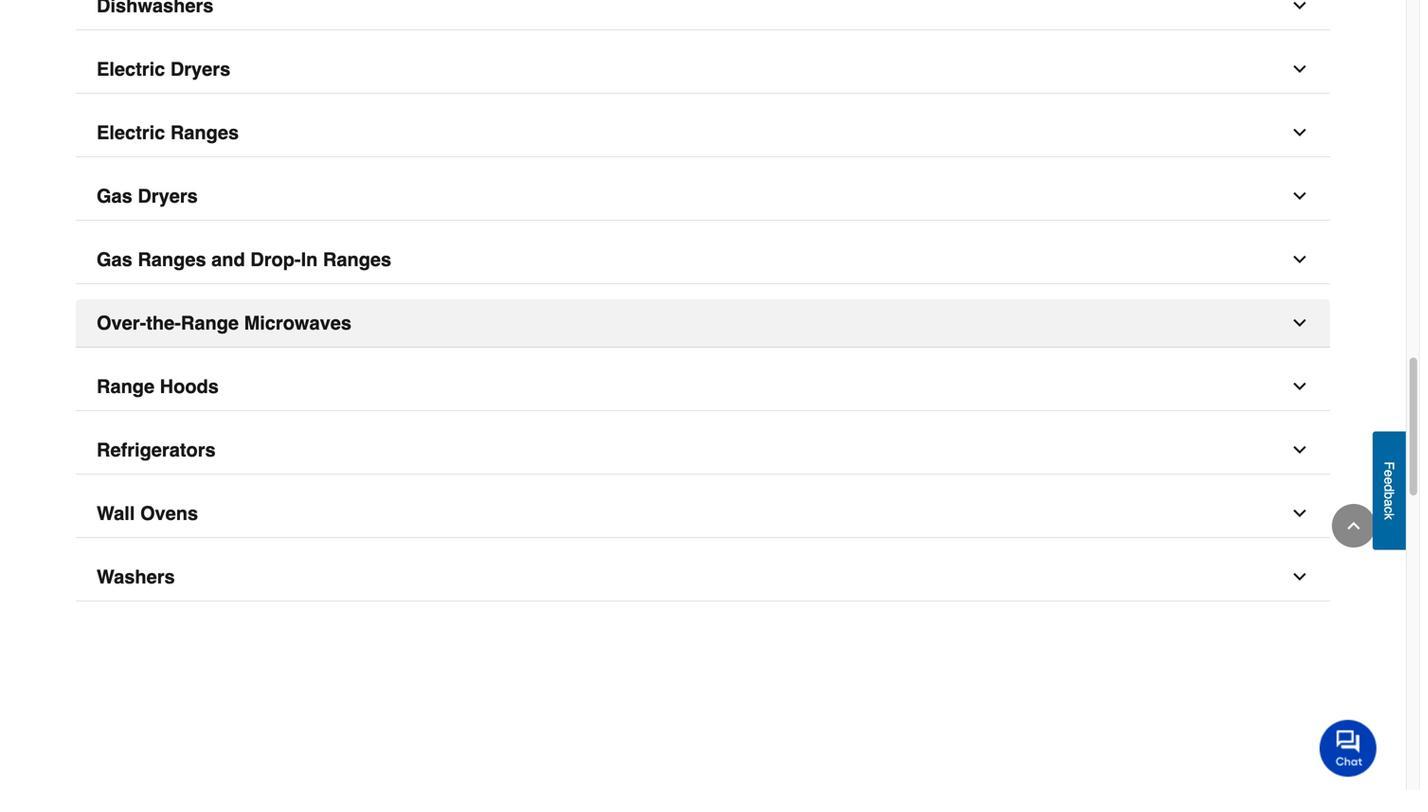 Task type: locate. For each thing, give the bounding box(es) containing it.
1 vertical spatial range
[[97, 376, 155, 398]]

microwaves
[[244, 312, 352, 334]]

f e e d b a c k
[[1383, 462, 1398, 520]]

1 vertical spatial gas
[[97, 249, 133, 271]]

1 chevron down image from the top
[[1291, 0, 1310, 15]]

4 chevron down image from the top
[[1291, 314, 1310, 333]]

2 vertical spatial chevron down image
[[1291, 377, 1310, 396]]

ranges for gas
[[138, 249, 206, 271]]

chevron down image for refrigerators
[[1291, 441, 1310, 460]]

0 horizontal spatial range
[[97, 376, 155, 398]]

range hoods button
[[76, 363, 1331, 411]]

wall ovens
[[97, 503, 198, 525]]

over-
[[97, 312, 146, 334]]

gas for gas dryers
[[97, 185, 133, 207]]

1 vertical spatial dryers
[[138, 185, 198, 207]]

e up b
[[1383, 477, 1398, 485]]

chevron down image inside over-the-range microwaves 'button'
[[1291, 314, 1310, 333]]

1 vertical spatial electric
[[97, 122, 165, 144]]

7 chevron down image from the top
[[1291, 568, 1310, 587]]

f
[[1383, 462, 1398, 470]]

chevron down image inside "electric ranges" button
[[1291, 123, 1310, 142]]

in
[[301, 249, 318, 271]]

electric up gas dryers
[[97, 122, 165, 144]]

chevron down image for over-the-range microwaves
[[1291, 314, 1310, 333]]

gas down electric ranges
[[97, 185, 133, 207]]

1 gas from the top
[[97, 185, 133, 207]]

electric up electric ranges
[[97, 58, 165, 80]]

5 chevron down image from the top
[[1291, 441, 1310, 460]]

2 chevron down image from the top
[[1291, 250, 1310, 269]]

range down over-
[[97, 376, 155, 398]]

and
[[212, 249, 245, 271]]

e
[[1383, 470, 1398, 477], [1383, 477, 1398, 485]]

1 vertical spatial chevron down image
[[1291, 250, 1310, 269]]

chevron down image
[[1291, 0, 1310, 15], [1291, 123, 1310, 142], [1291, 187, 1310, 206], [1291, 314, 1310, 333], [1291, 441, 1310, 460], [1291, 504, 1310, 523], [1291, 568, 1310, 587]]

1 electric from the top
[[97, 58, 165, 80]]

3 chevron down image from the top
[[1291, 377, 1310, 396]]

ranges
[[170, 122, 239, 144], [138, 249, 206, 271], [323, 249, 392, 271]]

range inside "button"
[[97, 376, 155, 398]]

1 horizontal spatial range
[[181, 312, 239, 334]]

refrigerators
[[97, 439, 216, 461]]

0 vertical spatial chevron down image
[[1291, 60, 1310, 79]]

dryers down electric ranges
[[138, 185, 198, 207]]

chevron down image inside electric dryers 'button'
[[1291, 60, 1310, 79]]

hoods
[[160, 376, 219, 398]]

2 chevron down image from the top
[[1291, 123, 1310, 142]]

range down and
[[181, 312, 239, 334]]

gas dryers button
[[76, 172, 1331, 221]]

0 vertical spatial electric
[[97, 58, 165, 80]]

dryers inside gas dryers button
[[138, 185, 198, 207]]

dryers
[[170, 58, 231, 80], [138, 185, 198, 207]]

electric
[[97, 58, 165, 80], [97, 122, 165, 144]]

3 chevron down image from the top
[[1291, 187, 1310, 206]]

chevron down image inside wall ovens button
[[1291, 504, 1310, 523]]

range
[[181, 312, 239, 334], [97, 376, 155, 398]]

e up d
[[1383, 470, 1398, 477]]

chevron down image inside refrigerators button
[[1291, 441, 1310, 460]]

chevron down image for range hoods
[[1291, 377, 1310, 396]]

chevron down image for wall ovens
[[1291, 504, 1310, 523]]

wall
[[97, 503, 135, 525]]

chevron down image
[[1291, 60, 1310, 79], [1291, 250, 1310, 269], [1291, 377, 1310, 396]]

need an appliance upgrade? image
[[719, 693, 1327, 791]]

6 chevron down image from the top
[[1291, 504, 1310, 523]]

k
[[1383, 513, 1398, 520]]

dryers for electric dryers
[[170, 58, 231, 80]]

chevron down image for electric ranges
[[1291, 123, 1310, 142]]

dryers for gas dryers
[[138, 185, 198, 207]]

dryers inside electric dryers 'button'
[[170, 58, 231, 80]]

2 gas from the top
[[97, 249, 133, 271]]

electric dryers button
[[76, 45, 1331, 94]]

1 chevron down image from the top
[[1291, 60, 1310, 79]]

chevron down image inside gas ranges and drop-in ranges button
[[1291, 250, 1310, 269]]

ranges down electric dryers
[[170, 122, 239, 144]]

gas dryers
[[97, 185, 198, 207]]

chat invite button image
[[1320, 720, 1378, 777]]

electric ranges
[[97, 122, 239, 144]]

0 vertical spatial range
[[181, 312, 239, 334]]

dryers up electric ranges
[[170, 58, 231, 80]]

chevron down image inside washers button
[[1291, 568, 1310, 587]]

0 vertical spatial gas
[[97, 185, 133, 207]]

0 vertical spatial dryers
[[170, 58, 231, 80]]

2 electric from the top
[[97, 122, 165, 144]]

b
[[1383, 492, 1398, 499]]

ranges left and
[[138, 249, 206, 271]]

chevron down image for electric dryers
[[1291, 60, 1310, 79]]

ovens
[[140, 503, 198, 525]]

chevron up image
[[1345, 517, 1364, 536]]

gas
[[97, 185, 133, 207], [97, 249, 133, 271]]

over-the-range microwaves button
[[76, 299, 1331, 348]]

range inside 'button'
[[181, 312, 239, 334]]

a
[[1383, 499, 1398, 507]]

chevron down image inside gas dryers button
[[1291, 187, 1310, 206]]

gas ranges and drop-in ranges
[[97, 249, 392, 271]]

the-
[[146, 312, 181, 334]]

electric inside button
[[97, 122, 165, 144]]

chevron down image inside range hoods "button"
[[1291, 377, 1310, 396]]

ranges for electric
[[170, 122, 239, 144]]

gas up over-
[[97, 249, 133, 271]]

electric inside 'button'
[[97, 58, 165, 80]]



Task type: vqa. For each thing, say whether or not it's contained in the screenshot.
chat invite button image
yes



Task type: describe. For each thing, give the bounding box(es) containing it.
f e e d b a c k button
[[1374, 432, 1407, 550]]

1 e from the top
[[1383, 470, 1398, 477]]

electric for electric dryers
[[97, 58, 165, 80]]

2 e from the top
[[1383, 477, 1398, 485]]

refrigerators button
[[76, 427, 1331, 475]]

scroll to top element
[[1333, 504, 1376, 548]]

washers
[[97, 566, 175, 588]]

d
[[1383, 485, 1398, 492]]

gas ranges and drop-in ranges button
[[76, 236, 1331, 284]]

electric dryers
[[97, 58, 231, 80]]

washers button
[[76, 554, 1331, 602]]

drop-
[[251, 249, 301, 271]]

chevron down image for gas ranges and drop-in ranges
[[1291, 250, 1310, 269]]

over-the-range microwaves
[[97, 312, 352, 334]]

ranges right in
[[323, 249, 392, 271]]

range hoods
[[97, 376, 219, 398]]

chevron down image for gas dryers
[[1291, 187, 1310, 206]]

chevron down image for washers
[[1291, 568, 1310, 587]]

electric ranges button
[[76, 109, 1331, 157]]

c
[[1383, 507, 1398, 513]]

wall ovens button
[[76, 490, 1331, 538]]

gas for gas ranges and drop-in ranges
[[97, 249, 133, 271]]

electric for electric ranges
[[97, 122, 165, 144]]



